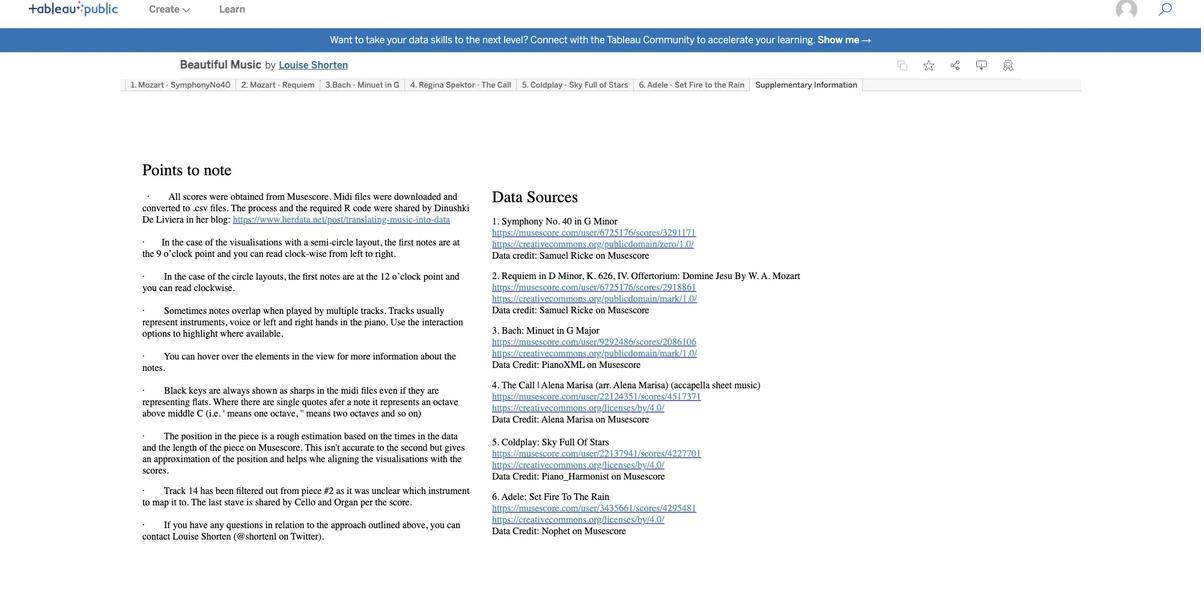 Task type: vqa. For each thing, say whether or not it's contained in the screenshot.
Host
no



Task type: describe. For each thing, give the bounding box(es) containing it.
skills
[[431, 34, 453, 46]]

favorite button image
[[923, 60, 934, 71]]

show
[[818, 34, 843, 46]]

community
[[643, 34, 695, 46]]

tableau
[[607, 34, 641, 46]]

nominate for viz of the day image
[[1003, 60, 1014, 72]]

learn
[[219, 4, 245, 15]]

shorten
[[311, 59, 348, 71]]

me
[[845, 34, 860, 46]]

louise shorten link
[[279, 58, 348, 73]]

1 to from the left
[[355, 34, 364, 46]]

beautiful music by louise shorten
[[180, 58, 348, 72]]

2 your from the left
[[756, 34, 776, 46]]

louise
[[279, 59, 309, 71]]

2 to from the left
[[455, 34, 464, 46]]

3 to from the left
[[697, 34, 706, 46]]

go to search image
[[1144, 2, 1187, 17]]

create
[[149, 4, 180, 15]]

learning.
[[778, 34, 816, 46]]

with
[[570, 34, 589, 46]]

beautiful
[[180, 58, 228, 72]]

1 the from the left
[[466, 34, 480, 46]]



Task type: locate. For each thing, give the bounding box(es) containing it.
→
[[862, 34, 872, 46]]

the
[[466, 34, 480, 46], [591, 34, 605, 46]]

show me link
[[818, 34, 860, 46]]

to left take
[[355, 34, 364, 46]]

your right take
[[387, 34, 407, 46]]

your left learning.
[[756, 34, 776, 46]]

disabled by author image
[[897, 60, 908, 71]]

your
[[387, 34, 407, 46], [756, 34, 776, 46]]

1 horizontal spatial to
[[455, 34, 464, 46]]

to left accelerate
[[697, 34, 706, 46]]

want
[[330, 34, 353, 46]]

next
[[482, 34, 502, 46]]

connect
[[531, 34, 568, 46]]

1 your from the left
[[387, 34, 407, 46]]

2 horizontal spatial to
[[697, 34, 706, 46]]

take
[[366, 34, 385, 46]]

to right 'skills'
[[455, 34, 464, 46]]

0 horizontal spatial to
[[355, 34, 364, 46]]

2 the from the left
[[591, 34, 605, 46]]

data
[[409, 34, 429, 46]]

accelerate
[[708, 34, 754, 46]]

learn link
[[205, 0, 260, 28]]

music
[[230, 58, 262, 72]]

1 horizontal spatial the
[[591, 34, 605, 46]]

0 horizontal spatial the
[[466, 34, 480, 46]]

greg.robinson3551 image
[[1115, 0, 1139, 22]]

level?
[[504, 34, 528, 46]]

1 horizontal spatial your
[[756, 34, 776, 46]]

create button
[[135, 0, 205, 28]]

logo image
[[29, 1, 118, 16]]

the right the with
[[591, 34, 605, 46]]

want to take your data skills to the next level? connect with the tableau community to accelerate your learning. show me →
[[330, 34, 872, 46]]

to
[[355, 34, 364, 46], [455, 34, 464, 46], [697, 34, 706, 46]]

0 horizontal spatial your
[[387, 34, 407, 46]]

the left next
[[466, 34, 480, 46]]

by
[[265, 59, 276, 71]]



